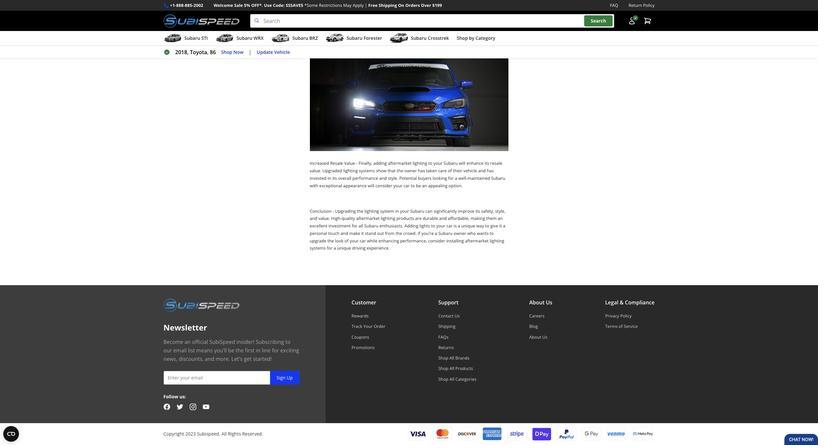 Task type: locate. For each thing, give the bounding box(es) containing it.
shop for shop all brands
[[438, 355, 449, 361]]

all for brands
[[450, 355, 454, 361]]

2 vertical spatial us
[[543, 334, 548, 340]]

lighting
[[413, 161, 427, 166], [343, 168, 358, 174], [365, 208, 379, 214], [381, 216, 395, 222], [490, 238, 504, 244]]

update vehicle
[[257, 49, 290, 55]]

0 vertical spatial in
[[328, 175, 331, 181]]

consider down you're
[[428, 238, 445, 244]]

news,
[[164, 356, 178, 363]]

us up careers link
[[546, 299, 553, 306]]

aftermarket
[[388, 161, 412, 166], [356, 216, 380, 222], [465, 238, 489, 244]]

your down durable
[[436, 223, 445, 229]]

1 horizontal spatial of
[[448, 168, 452, 174]]

of inside increased resale value - finally, adding aftermarket lighting to your subaru will enhance its resale value. upgraded lighting systems show that the owner has taken care of their vehicle and has invested in its overall performance and style. potential buyers looking for a well-maintained subaru with exceptional appearance will consider your car to be an appealing option.
[[448, 168, 452, 174]]

subispeed logo image down 2002
[[164, 14, 240, 28]]

increased resale value - finally, adding aftermarket lighting to your subaru will enhance its resale value. upgraded lighting systems show that the owner has taken care of their vehicle and has invested in its overall performance and style. potential buyers looking for a well-maintained subaru with exceptional appearance will consider your car to be an appealing option.
[[310, 161, 506, 189]]

0 vertical spatial about
[[529, 299, 545, 306]]

about up careers
[[529, 299, 545, 306]]

shipping left the "on"
[[379, 2, 397, 8]]

shop inside dropdown button
[[457, 35, 468, 41]]

code:
[[273, 2, 285, 8]]

subaru left the sti
[[184, 35, 200, 41]]

appealing
[[428, 183, 448, 189]]

will down "performance"
[[368, 183, 374, 189]]

1 horizontal spatial consider
[[428, 238, 445, 244]]

to up exciting
[[286, 339, 291, 346]]

shop down shop all products
[[438, 377, 449, 382]]

0 vertical spatial aftermarket
[[388, 161, 412, 166]]

shop down returns at the right
[[438, 355, 449, 361]]

0 horizontal spatial systems
[[310, 245, 326, 251]]

the right that
[[397, 168, 403, 174]]

- inside increased resale value - finally, adding aftermarket lighting to your subaru will enhance its resale value. upgraded lighting systems show that the owner has taken care of their vehicle and has invested in its overall performance and style. potential buyers looking for a well-maintained subaru with exceptional appearance will consider your car to be an appealing option.
[[356, 161, 358, 166]]

0 horizontal spatial car
[[360, 238, 366, 244]]

out
[[377, 231, 384, 236]]

an up list
[[185, 339, 191, 346]]

invested
[[310, 175, 327, 181]]

rewards
[[352, 313, 369, 319]]

in right system
[[395, 208, 399, 214]]

car up driving
[[360, 238, 366, 244]]

value. down conclusion
[[319, 216, 330, 222]]

about
[[529, 299, 545, 306], [529, 334, 541, 340]]

exceptional
[[319, 183, 342, 189]]

copyright 2023 subispeed. all rights reserved.
[[164, 431, 263, 438]]

Enter your email text field
[[164, 371, 299, 385]]

owner up potential at the top
[[404, 168, 417, 174]]

all
[[359, 223, 363, 229]]

coupons
[[352, 334, 369, 340]]

your
[[363, 324, 373, 330]]

wants
[[477, 231, 489, 236]]

conclusion
[[310, 208, 332, 214]]

system
[[380, 208, 394, 214]]

faqs
[[438, 334, 449, 340]]

consider down style.
[[375, 183, 392, 189]]

1 horizontal spatial in
[[328, 175, 331, 181]]

will up their
[[459, 161, 466, 166]]

0 horizontal spatial its
[[332, 175, 337, 181]]

about down blog
[[529, 334, 541, 340]]

0 vertical spatial systems
[[359, 168, 375, 174]]

amex image
[[482, 428, 502, 441]]

an inside become an official subispeed insider! subscribing to our email list means you'll be the first in line for exciting news, discounts, and more. let's get started!
[[185, 339, 191, 346]]

your up the products
[[400, 208, 409, 214]]

of
[[448, 168, 452, 174], [345, 238, 349, 244], [619, 324, 623, 330]]

your up care
[[434, 161, 443, 166]]

value. up invested
[[310, 168, 322, 174]]

official
[[192, 339, 208, 346]]

for up option.
[[448, 175, 454, 181]]

subaru inside subaru wrx dropdown button
[[237, 35, 252, 41]]

update vehicle button
[[257, 49, 290, 56]]

1 vertical spatial an
[[498, 216, 503, 222]]

has up buyers
[[418, 168, 425, 174]]

0 horizontal spatial will
[[368, 183, 374, 189]]

car
[[404, 183, 410, 189], [447, 223, 453, 229], [360, 238, 366, 244]]

policy for return policy
[[643, 2, 655, 8]]

of right care
[[448, 168, 452, 174]]

0 horizontal spatial consider
[[375, 183, 392, 189]]

2 horizontal spatial an
[[498, 216, 503, 222]]

1 vertical spatial owner
[[454, 231, 466, 236]]

1 horizontal spatial unique
[[461, 223, 475, 229]]

make
[[349, 231, 360, 236]]

all left the rights
[[222, 431, 227, 438]]

1 horizontal spatial systems
[[359, 168, 375, 174]]

0 vertical spatial it
[[499, 223, 502, 229]]

1 vertical spatial it
[[361, 231, 364, 236]]

a subaru crosstrek thumbnail image image
[[390, 33, 408, 43]]

1 horizontal spatial policy
[[643, 2, 655, 8]]

button image
[[628, 17, 636, 25]]

subaru left wrx
[[237, 35, 252, 41]]

it down all
[[361, 231, 364, 236]]

toyota,
[[190, 49, 209, 56]]

1 about us from the top
[[529, 299, 553, 306]]

sssave5
[[286, 2, 303, 8]]

unique down look
[[337, 245, 351, 251]]

1 vertical spatial consider
[[428, 238, 445, 244]]

1 vertical spatial be
[[228, 347, 234, 355]]

reserved.
[[242, 431, 263, 438]]

2018, toyota, 86
[[175, 49, 216, 56]]

0 vertical spatial shipping
[[379, 2, 397, 8]]

upgrading
[[335, 208, 356, 214]]

aftermarket up all
[[356, 216, 380, 222]]

| left free
[[365, 2, 367, 8]]

in left line
[[256, 347, 261, 355]]

for right line
[[272, 347, 279, 355]]

a left well-
[[455, 175, 457, 181]]

1 vertical spatial in
[[395, 208, 399, 214]]

in inside become an official subispeed insider! subscribing to our email list means you'll be the first in line for exciting news, discounts, and more. let's get started!
[[256, 347, 261, 355]]

the up let's
[[236, 347, 244, 355]]

first
[[245, 347, 255, 355]]

0 vertical spatial policy
[[643, 2, 655, 8]]

2 horizontal spatial car
[[447, 223, 453, 229]]

return policy link
[[629, 2, 655, 9]]

systems down upgrade on the bottom
[[310, 245, 326, 251]]

0 vertical spatial us
[[546, 299, 553, 306]]

shop all products link
[[438, 366, 477, 372]]

become
[[164, 339, 183, 346]]

and inside become an official subispeed insider! subscribing to our email list means you'll be the first in line for exciting news, discounts, and more. let's get started!
[[205, 356, 214, 363]]

for left all
[[352, 223, 358, 229]]

all
[[450, 355, 454, 361], [450, 366, 454, 372], [450, 377, 454, 382], [222, 431, 227, 438]]

a down look
[[334, 245, 336, 251]]

0 vertical spatial -
[[356, 161, 358, 166]]

sign up button
[[270, 371, 299, 385]]

1 horizontal spatial car
[[404, 183, 410, 189]]

is
[[454, 223, 457, 229]]

0 vertical spatial subispeed logo image
[[164, 14, 240, 28]]

exciting
[[280, 347, 299, 355]]

2 horizontal spatial of
[[619, 324, 623, 330]]

- up the high-
[[333, 208, 334, 214]]

consider inside increased resale value - finally, adding aftermarket lighting to your subaru will enhance its resale value. upgraded lighting systems show that the owner has taken care of their vehicle and has invested in its overall performance and style. potential buyers looking for a well-maintained subaru with exceptional appearance will consider your car to be an appealing option.
[[375, 183, 392, 189]]

0 vertical spatial value.
[[310, 168, 322, 174]]

0 vertical spatial |
[[365, 2, 367, 8]]

subaru left forester
[[347, 35, 363, 41]]

*some
[[304, 2, 318, 8]]

to down durable
[[431, 223, 435, 229]]

0 horizontal spatial has
[[418, 168, 425, 174]]

2 vertical spatial car
[[360, 238, 366, 244]]

and down investment
[[341, 231, 348, 236]]

upgraded
[[323, 168, 342, 174]]

subispeed logo image
[[164, 14, 240, 28], [164, 299, 240, 312]]

all left 'brands'
[[450, 355, 454, 361]]

1 horizontal spatial has
[[487, 168, 494, 174]]

0 horizontal spatial in
[[256, 347, 261, 355]]

2 has from the left
[[487, 168, 494, 174]]

1 horizontal spatial -
[[356, 161, 358, 166]]

terms of service link
[[605, 324, 655, 330]]

subaru
[[184, 35, 200, 41], [237, 35, 252, 41], [292, 35, 308, 41], [347, 35, 363, 41], [411, 35, 427, 41], [444, 161, 458, 166], [491, 175, 506, 181], [410, 208, 425, 214], [364, 223, 379, 229], [438, 231, 453, 236]]

shop all categories
[[438, 377, 477, 382]]

us up shipping link
[[455, 313, 460, 319]]

0 vertical spatial an
[[422, 183, 427, 189]]

over
[[421, 2, 431, 8]]

systems inside increased resale value - finally, adding aftermarket lighting to your subaru will enhance its resale value. upgraded lighting systems show that the owner has taken care of their vehicle and has invested in its overall performance and style. potential buyers looking for a well-maintained subaru with exceptional appearance will consider your car to be an appealing option.
[[359, 168, 375, 174]]

shoppay image
[[532, 428, 552, 442]]

1 vertical spatial unique
[[337, 245, 351, 251]]

1 vertical spatial aftermarket
[[356, 216, 380, 222]]

be
[[416, 183, 421, 189], [228, 347, 234, 355]]

aftermarket down who
[[465, 238, 489, 244]]

shop all brands link
[[438, 355, 477, 361]]

subaru inside dropdown button
[[411, 35, 427, 41]]

1 horizontal spatial its
[[476, 208, 480, 214]]

and up maintained
[[478, 168, 486, 174]]

improve
[[458, 208, 475, 214]]

orders
[[405, 2, 420, 8]]

shop for shop all products
[[438, 366, 449, 372]]

1 horizontal spatial an
[[422, 183, 427, 189]]

1 horizontal spatial be
[[416, 183, 421, 189]]

your down the make
[[350, 238, 359, 244]]

of right terms
[[619, 324, 623, 330]]

owner down is
[[454, 231, 466, 236]]

1 vertical spatial value.
[[319, 216, 330, 222]]

shop left now
[[221, 49, 232, 55]]

0 vertical spatial owner
[[404, 168, 417, 174]]

0 vertical spatial of
[[448, 168, 452, 174]]

buyers
[[418, 175, 432, 181]]

2 horizontal spatial in
[[395, 208, 399, 214]]

of inside conclusion - upgrading the lighting system in your subaru can significantly improve its safety, style, and value. high-quality aftermarket lighting products are durable and affordable, making them an excellent investment for all subaru enthusiasts. adding lights to your car is a unique way to give it a personal touch and make it stand out from the crowd. if you're a subaru owner who wants to upgrade the look of your car while enhancing performance, consider installing aftermarket lighting systems for a unique driving experience.
[[345, 238, 349, 244]]

shipping down contact at the bottom right of page
[[438, 324, 456, 330]]

in
[[328, 175, 331, 181], [395, 208, 399, 214], [256, 347, 261, 355]]

owner inside conclusion - upgrading the lighting system in your subaru can significantly improve its safety, style, and value. high-quality aftermarket lighting products are durable and affordable, making them an excellent investment for all subaru enthusiasts. adding lights to your car is a unique way to give it a personal touch and make it stand out from the crowd. if you're a subaru owner who wants to upgrade the look of your car while enhancing performance, consider installing aftermarket lighting systems for a unique driving experience.
[[454, 231, 466, 236]]

1 vertical spatial us
[[455, 313, 460, 319]]

subispeed logo image up newsletter
[[164, 299, 240, 312]]

1 horizontal spatial it
[[499, 223, 502, 229]]

its left resale
[[485, 161, 489, 166]]

in up exceptional
[[328, 175, 331, 181]]

you're
[[422, 231, 434, 236]]

systems down finally,
[[359, 168, 375, 174]]

0 horizontal spatial |
[[249, 49, 252, 56]]

discounts,
[[179, 356, 204, 363]]

| right now
[[249, 49, 252, 56]]

2 vertical spatial in
[[256, 347, 261, 355]]

- right the value at the top
[[356, 161, 358, 166]]

policy right return
[[643, 2, 655, 8]]

car left is
[[447, 223, 453, 229]]

0 vertical spatial consider
[[375, 183, 392, 189]]

1 vertical spatial shipping
[[438, 324, 456, 330]]

1 horizontal spatial |
[[365, 2, 367, 8]]

line
[[262, 347, 271, 355]]

us down blog link
[[543, 334, 548, 340]]

an down buyers
[[422, 183, 427, 189]]

newsletter
[[164, 322, 207, 333]]

the inside increased resale value - finally, adding aftermarket lighting to your subaru will enhance its resale value. upgraded lighting systems show that the owner has taken care of their vehicle and has invested in its overall performance and style. potential buyers looking for a well-maintained subaru with exceptional appearance will consider your car to be an appealing option.
[[397, 168, 403, 174]]

aftermarket up that
[[388, 161, 412, 166]]

1 horizontal spatial shipping
[[438, 324, 456, 330]]

increased
[[310, 161, 329, 166]]

0 horizontal spatial -
[[333, 208, 334, 214]]

2 horizontal spatial aftermarket
[[465, 238, 489, 244]]

all for categories
[[450, 377, 454, 382]]

subscribing
[[256, 339, 284, 346]]

0 horizontal spatial owner
[[404, 168, 417, 174]]

it
[[499, 223, 502, 229], [361, 231, 364, 236]]

shop inside "link"
[[221, 49, 232, 55]]

1 vertical spatial about
[[529, 334, 541, 340]]

0 horizontal spatial policy
[[620, 313, 632, 319]]

2 vertical spatial aftermarket
[[465, 238, 489, 244]]

and up excellent
[[310, 216, 317, 222]]

welcome sale 5% off*. use code: sssave5
[[214, 2, 303, 8]]

become an official subispeed insider! subscribing to our email list means you'll be the first in line for exciting news, discounts, and more. let's get started!
[[164, 339, 299, 363]]

0 horizontal spatial be
[[228, 347, 234, 355]]

policy up terms of service link
[[620, 313, 632, 319]]

all down shop all products
[[450, 377, 454, 382]]

shop left by
[[457, 35, 468, 41]]

it right give
[[499, 223, 502, 229]]

0 vertical spatial unique
[[461, 223, 475, 229]]

1 horizontal spatial aftermarket
[[388, 161, 412, 166]]

2018,
[[175, 49, 189, 56]]

1 vertical spatial subispeed logo image
[[164, 299, 240, 312]]

systems
[[359, 168, 375, 174], [310, 245, 326, 251]]

way
[[476, 223, 484, 229]]

car down potential at the top
[[404, 183, 410, 189]]

resale
[[490, 161, 502, 166]]

0 horizontal spatial an
[[185, 339, 191, 346]]

performance,
[[400, 238, 427, 244]]

consider
[[375, 183, 392, 189], [428, 238, 445, 244]]

subaru inside subaru brz dropdown button
[[292, 35, 308, 41]]

and
[[478, 168, 486, 174], [379, 175, 387, 181], [310, 216, 317, 222], [439, 216, 447, 222], [341, 231, 348, 236], [205, 356, 214, 363]]

2 horizontal spatial its
[[485, 161, 489, 166]]

a
[[455, 175, 457, 181], [458, 223, 460, 229], [503, 223, 506, 229], [435, 231, 437, 236], [334, 245, 336, 251]]

us for about us 'link'
[[543, 334, 548, 340]]

1 vertical spatial systems
[[310, 245, 326, 251]]

its down the upgraded
[[332, 175, 337, 181]]

subaru left crosstrek
[[411, 35, 427, 41]]

well-
[[459, 175, 468, 181]]

about us down blog link
[[529, 334, 548, 340]]

has down resale
[[487, 168, 494, 174]]

an down style,
[[498, 216, 503, 222]]

enhancing
[[379, 238, 399, 244]]

subaru up are
[[410, 208, 425, 214]]

1 vertical spatial policy
[[620, 313, 632, 319]]

be inside increased resale value - finally, adding aftermarket lighting to your subaru will enhance its resale value. upgraded lighting systems show that the owner has taken care of their vehicle and has invested in its overall performance and style. potential buyers looking for a well-maintained subaru with exceptional appearance will consider your car to be an appealing option.
[[416, 183, 421, 189]]

and down means
[[205, 356, 214, 363]]

subaru brz
[[292, 35, 318, 41]]

car inside increased resale value - finally, adding aftermarket lighting to your subaru will enhance its resale value. upgraded lighting systems show that the owner has taken care of their vehicle and has invested in its overall performance and style. potential buyers looking for a well-maintained subaru with exceptional appearance will consider your car to be an appealing option.
[[404, 183, 410, 189]]

paypal image
[[557, 428, 576, 442]]

2 vertical spatial of
[[619, 324, 623, 330]]

taken
[[426, 168, 437, 174]]

1 vertical spatial -
[[333, 208, 334, 214]]

0 vertical spatial will
[[459, 161, 466, 166]]

policy for privacy policy
[[620, 313, 632, 319]]

1 horizontal spatial will
[[459, 161, 466, 166]]

1 vertical spatial of
[[345, 238, 349, 244]]

2 vertical spatial its
[[476, 208, 480, 214]]

be down buyers
[[416, 183, 421, 189]]

1 horizontal spatial owner
[[454, 231, 466, 236]]

subaru left brz
[[292, 35, 308, 41]]

0 horizontal spatial of
[[345, 238, 349, 244]]

sale
[[234, 2, 243, 8]]

rights
[[228, 431, 241, 438]]

1 vertical spatial about us
[[529, 334, 548, 340]]

+1-888-885-2002
[[170, 2, 203, 8]]

0 vertical spatial be
[[416, 183, 421, 189]]

an
[[422, 183, 427, 189], [498, 216, 503, 222], [185, 339, 191, 346]]

for inside become an official subispeed insider! subscribing to our email list means you'll be the first in line for exciting news, discounts, and more. let's get started!
[[272, 347, 279, 355]]

0 vertical spatial about us
[[529, 299, 553, 306]]

return policy
[[629, 2, 655, 8]]

adding
[[405, 223, 418, 229]]

2 vertical spatial an
[[185, 339, 191, 346]]

of right look
[[345, 238, 349, 244]]

its up making
[[476, 208, 480, 214]]

0 vertical spatial car
[[404, 183, 410, 189]]

instagram logo image
[[190, 404, 196, 411]]

making
[[471, 216, 485, 222]]

by
[[469, 35, 474, 41]]

+1-888-885-2002 link
[[170, 2, 203, 9]]

- inside conclusion - upgrading the lighting system in your subaru can significantly improve its safety, style, and value. high-quality aftermarket lighting products are durable and affordable, making them an excellent investment for all subaru enthusiasts. adding lights to your car is a unique way to give it a personal touch and make it stand out from the crowd. if you're a subaru owner who wants to upgrade the look of your car while enhancing performance, consider installing aftermarket lighting systems for a unique driving experience.
[[333, 208, 334, 214]]

a right give
[[503, 223, 506, 229]]

unique up who
[[461, 223, 475, 229]]

0 vertical spatial its
[[485, 161, 489, 166]]



Task type: vqa. For each thing, say whether or not it's contained in the screenshot.
second the Toggle password visibility Image from the top of the page
no



Task type: describe. For each thing, give the bounding box(es) containing it.
subispeed.
[[197, 431, 220, 438]]

an inside conclusion - upgrading the lighting system in your subaru can significantly improve its safety, style, and value. high-quality aftermarket lighting products are durable and affordable, making them an excellent investment for all subaru enthusiasts. adding lights to your car is a unique way to give it a personal touch and make it stand out from the crowd. if you're a subaru owner who wants to upgrade the look of your car while enhancing performance, consider installing aftermarket lighting systems for a unique driving experience.
[[498, 216, 503, 222]]

shop now
[[221, 49, 244, 55]]

categories
[[456, 377, 477, 382]]

0 horizontal spatial it
[[361, 231, 364, 236]]

show
[[376, 168, 387, 174]]

metapay image
[[633, 433, 653, 436]]

faqs link
[[438, 334, 477, 340]]

shop by category button
[[457, 32, 495, 45]]

and down 'significantly'
[[439, 216, 447, 222]]

facebook logo image
[[164, 404, 170, 411]]

compliance
[[625, 299, 655, 306]]

crosstrek
[[428, 35, 449, 41]]

investment
[[329, 223, 351, 229]]

lighting down the value at the top
[[343, 168, 358, 174]]

consider inside conclusion - upgrading the lighting system in your subaru can significantly improve its safety, style, and value. high-quality aftermarket lighting products are durable and affordable, making them an excellent investment for all subaru enthusiasts. adding lights to your car is a unique way to give it a personal touch and make it stand out from the crowd. if you're a subaru owner who wants to upgrade the look of your car while enhancing performance, consider installing aftermarket lighting systems for a unique driving experience.
[[428, 238, 445, 244]]

a inside increased resale value - finally, adding aftermarket lighting to your subaru will enhance its resale value. upgraded lighting systems show that the owner has taken care of their vehicle and has invested in its overall performance and style. potential buyers looking for a well-maintained subaru with exceptional appearance will consider your car to be an appealing option.
[[455, 175, 457, 181]]

your down style.
[[394, 183, 403, 189]]

style,
[[495, 208, 506, 214]]

shop for shop now
[[221, 49, 232, 55]]

style.
[[388, 175, 398, 181]]

you'll
[[214, 347, 227, 355]]

started!
[[253, 356, 272, 363]]

lighting down give
[[490, 238, 504, 244]]

overall
[[338, 175, 351, 181]]

1 vertical spatial |
[[249, 49, 252, 56]]

category
[[476, 35, 495, 41]]

owner inside increased resale value - finally, adding aftermarket lighting to your subaru will enhance its resale value. upgraded lighting systems show that the owner has taken care of their vehicle and has invested in its overall performance and style. potential buyers looking for a well-maintained subaru with exceptional appearance will consider your car to be an appealing option.
[[404, 168, 417, 174]]

safety,
[[481, 208, 494, 214]]

and down show
[[379, 175, 387, 181]]

0 horizontal spatial unique
[[337, 245, 351, 251]]

privacy
[[605, 313, 619, 319]]

them
[[486, 216, 497, 222]]

contact
[[438, 313, 454, 319]]

0 horizontal spatial aftermarket
[[356, 216, 380, 222]]

to inside become an official subispeed insider! subscribing to our email list means you'll be the first in line for exciting news, discounts, and more. let's get started!
[[286, 339, 291, 346]]

off*.
[[251, 2, 263, 8]]

to down potential at the top
[[411, 183, 415, 189]]

2 subispeed logo image from the top
[[164, 299, 240, 312]]

may
[[343, 2, 352, 8]]

subaru crosstrek
[[411, 35, 449, 41]]

track
[[352, 324, 362, 330]]

lighting down system
[[381, 216, 395, 222]]

a subaru wrx thumbnail image image
[[216, 33, 234, 43]]

list
[[188, 347, 195, 355]]

means
[[196, 347, 213, 355]]

us for contact us link
[[455, 313, 460, 319]]

subispeed
[[209, 339, 235, 346]]

the inside become an official subispeed insider! subscribing to our email list means you'll be the first in line for exciting news, discounts, and more. let's get started!
[[236, 347, 244, 355]]

be inside become an official subispeed insider! subscribing to our email list means you'll be the first in line for exciting news, discounts, and more. let's get started!
[[228, 347, 234, 355]]

apply
[[353, 2, 364, 8]]

performance
[[353, 175, 378, 181]]

subaru crosstrek button
[[390, 32, 449, 45]]

visa image
[[408, 428, 427, 441]]

lighting left system
[[365, 208, 379, 214]]

order
[[374, 324, 386, 330]]

excellent
[[310, 223, 328, 229]]

888-
[[176, 2, 185, 8]]

brz
[[309, 35, 318, 41]]

venmo image
[[606, 428, 626, 442]]

maintained
[[468, 175, 490, 181]]

sign up
[[277, 375, 293, 381]]

restrictions
[[319, 2, 342, 8]]

googlepay image
[[582, 428, 601, 442]]

products
[[397, 216, 414, 222]]

lighting up taken
[[413, 161, 427, 166]]

subaru down resale
[[491, 175, 506, 181]]

discover image
[[458, 428, 477, 441]]

subaru forester button
[[326, 32, 382, 45]]

1 vertical spatial will
[[368, 183, 374, 189]]

to up taken
[[428, 161, 432, 166]]

its inside conclusion - upgrading the lighting system in your subaru can significantly improve its safety, style, and value. high-quality aftermarket lighting products are durable and affordable, making them an excellent investment for all subaru enthusiasts. adding lights to your car is a unique way to give it a personal touch and make it stand out from the crowd. if you're a subaru owner who wants to upgrade the look of your car while enhancing performance, consider installing aftermarket lighting systems for a unique driving experience.
[[476, 208, 480, 214]]

the right from
[[396, 231, 402, 236]]

promotions
[[352, 345, 375, 351]]

subaru forester
[[347, 35, 382, 41]]

open widget image
[[3, 427, 19, 442]]

subaru up their
[[444, 161, 458, 166]]

a subaru brz thumbnail image image
[[272, 33, 290, 43]]

search input field
[[250, 14, 614, 28]]

all for products
[[450, 366, 454, 372]]

high-
[[331, 216, 342, 222]]

systems inside conclusion - upgrading the lighting system in your subaru can significantly improve its safety, style, and value. high-quality aftermarket lighting products are durable and affordable, making them an excellent investment for all subaru enthusiasts. adding lights to your car is a unique way to give it a personal touch and make it stand out from the crowd. if you're a subaru owner who wants to upgrade the look of your car while enhancing performance, consider installing aftermarket lighting systems for a unique driving experience.
[[310, 245, 326, 251]]

2023
[[185, 431, 196, 438]]

crowd.
[[403, 231, 417, 236]]

installing
[[446, 238, 464, 244]]

who
[[467, 231, 476, 236]]

mastercard image
[[433, 428, 452, 441]]

in inside increased resale value - finally, adding aftermarket lighting to your subaru will enhance its resale value. upgraded lighting systems show that the owner has taken care of their vehicle and has invested in its overall performance and style. potential buyers looking for a well-maintained subaru with exceptional appearance will consider your car to be an appealing option.
[[328, 175, 331, 181]]

1 has from the left
[[418, 168, 425, 174]]

durable
[[423, 216, 438, 222]]

twitter logo image
[[177, 404, 183, 411]]

search
[[591, 18, 606, 24]]

welcome
[[214, 2, 233, 8]]

aftermarket inside increased resale value - finally, adding aftermarket lighting to your subaru will enhance its resale value. upgraded lighting systems show that the owner has taken care of their vehicle and has invested in its overall performance and style. potential buyers looking for a well-maintained subaru with exceptional appearance will consider your car to be an appealing option.
[[388, 161, 412, 166]]

subaru inside subaru forester dropdown button
[[347, 35, 363, 41]]

look
[[335, 238, 344, 244]]

give
[[490, 223, 498, 229]]

shop for shop all categories
[[438, 377, 449, 382]]

2002
[[194, 2, 203, 8]]

a right is
[[458, 223, 460, 229]]

get
[[244, 356, 252, 363]]

track your order link
[[352, 324, 386, 330]]

for inside increased resale value - finally, adding aftermarket lighting to your subaru will enhance its resale value. upgraded lighting systems show that the owner has taken care of their vehicle and has invested in its overall performance and style. potential buyers looking for a well-maintained subaru with exceptional appearance will consider your car to be an appealing option.
[[448, 175, 454, 181]]

resale
[[330, 161, 343, 166]]

subaru sti
[[184, 35, 208, 41]]

more.
[[216, 356, 230, 363]]

option.
[[449, 183, 463, 189]]

1 subispeed logo image from the top
[[164, 14, 240, 28]]

2 about from the top
[[529, 334, 541, 340]]

an inside increased resale value - finally, adding aftermarket lighting to your subaru will enhance its resale value. upgraded lighting systems show that the owner has taken care of their vehicle and has invested in its overall performance and style. potential buyers looking for a well-maintained subaru with exceptional appearance will consider your car to be an appealing option.
[[422, 183, 427, 189]]

blog link
[[529, 324, 553, 330]]

care
[[438, 168, 447, 174]]

subaru inside subaru sti "dropdown button"
[[184, 35, 200, 41]]

to down give
[[490, 231, 494, 236]]

to right way
[[485, 223, 489, 229]]

now
[[233, 49, 244, 55]]

on
[[398, 2, 404, 8]]

us:
[[180, 394, 186, 400]]

youtube logo image
[[203, 404, 209, 411]]

&
[[620, 299, 624, 306]]

1 vertical spatial car
[[447, 223, 453, 229]]

affordable,
[[448, 216, 470, 222]]

stripe image
[[507, 428, 527, 441]]

free
[[368, 2, 378, 8]]

in inside conclusion - upgrading the lighting system in your subaru can significantly improve its safety, style, and value. high-quality aftermarket lighting products are durable and affordable, making them an excellent investment for all subaru enthusiasts. adding lights to your car is a unique way to give it a personal touch and make it stand out from the crowd. if you're a subaru owner who wants to upgrade the look of your car while enhancing performance, consider installing aftermarket lighting systems for a unique driving experience.
[[395, 208, 399, 214]]

privacy policy
[[605, 313, 632, 319]]

stand
[[365, 231, 376, 236]]

touch
[[328, 231, 340, 236]]

let's
[[231, 356, 243, 363]]

about us link
[[529, 334, 553, 340]]

1 about from the top
[[529, 299, 545, 306]]

a subaru forester thumbnail image image
[[326, 33, 344, 43]]

value
[[344, 161, 355, 166]]

search button
[[584, 15, 613, 26]]

insider!
[[237, 339, 255, 346]]

quality
[[342, 216, 355, 222]]

2 about us from the top
[[529, 334, 548, 340]]

for down 'touch'
[[327, 245, 333, 251]]

careers link
[[529, 313, 553, 319]]

0 horizontal spatial shipping
[[379, 2, 397, 8]]

the down 'touch'
[[328, 238, 334, 244]]

subaru up stand
[[364, 223, 379, 229]]

$199
[[432, 2, 442, 8]]

a subaru sti thumbnail image image
[[164, 33, 182, 43]]

legal & compliance
[[605, 299, 655, 306]]

subaru up installing
[[438, 231, 453, 236]]

legal
[[605, 299, 619, 306]]

value. inside increased resale value - finally, adding aftermarket lighting to your subaru will enhance its resale value. upgraded lighting systems show that the owner has taken care of their vehicle and has invested in its overall performance and style. potential buyers looking for a well-maintained subaru with exceptional appearance will consider your car to be an appealing option.
[[310, 168, 322, 174]]

shop for shop by category
[[457, 35, 468, 41]]

value. inside conclusion - upgrading the lighting system in your subaru can significantly improve its safety, style, and value. high-quality aftermarket lighting products are durable and affordable, making them an excellent investment for all subaru enthusiasts. adding lights to your car is a unique way to give it a personal touch and make it stand out from the crowd. if you're a subaru owner who wants to upgrade the look of your car while enhancing performance, consider installing aftermarket lighting systems for a unique driving experience.
[[319, 216, 330, 222]]

the right upgrading
[[357, 208, 364, 214]]

a right you're
[[435, 231, 437, 236]]

1 vertical spatial its
[[332, 175, 337, 181]]



